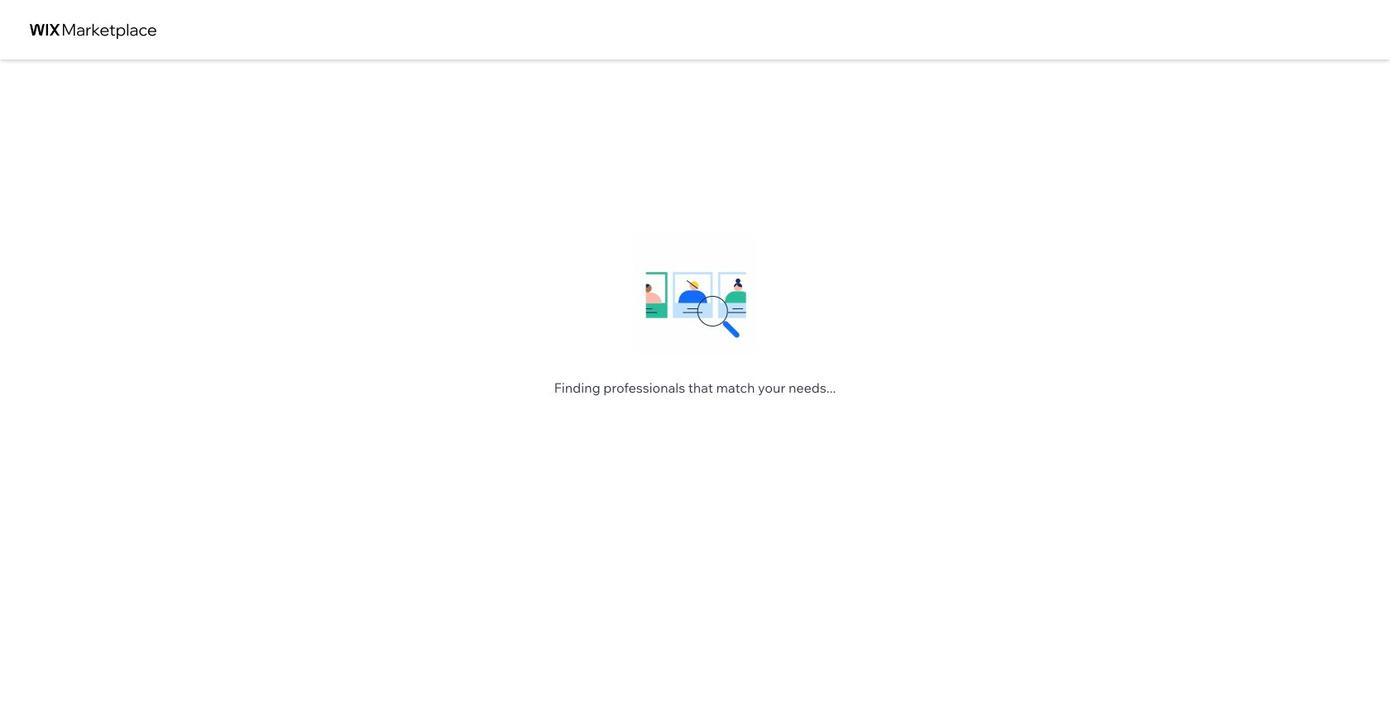 Task type: vqa. For each thing, say whether or not it's contained in the screenshot.
FINDING YOUR MATCHES Image
yes



Task type: locate. For each thing, give the bounding box(es) containing it.
finding your matches image
[[633, 233, 757, 357]]



